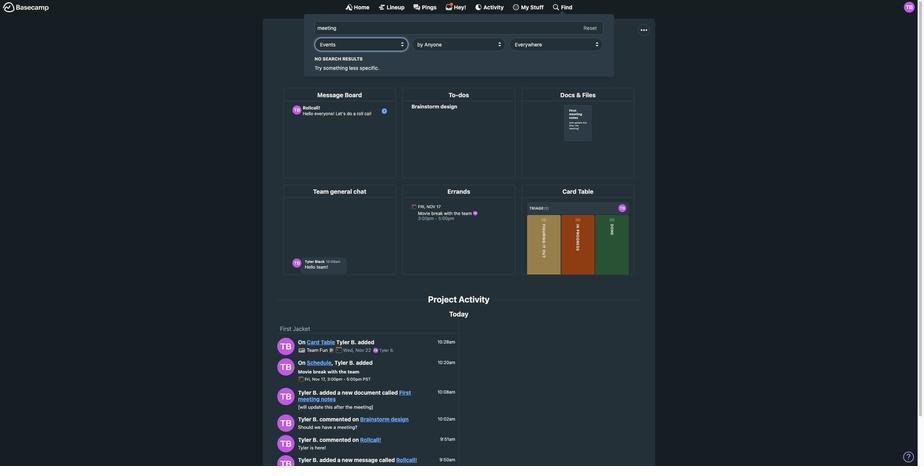 Task type: locate. For each thing, give the bounding box(es) containing it.
9:51am
[[441, 437, 456, 443]]

1 vertical spatial on
[[298, 360, 306, 367]]

called right message
[[379, 458, 395, 464]]

and right strips
[[520, 50, 529, 56]]

2 commented from the top
[[320, 437, 351, 444]]

tyler down fri,
[[298, 390, 312, 396]]

1 new from the top
[[342, 390, 353, 396]]

no
[[315, 56, 322, 62]]

rollcall! link
[[360, 437, 381, 444], [396, 458, 417, 464]]

0 vertical spatial new
[[342, 390, 353, 396]]

a right notes
[[338, 390, 341, 396]]

0 horizontal spatial rollcall! link
[[360, 437, 381, 444]]

team fun
[[307, 348, 329, 354]]

tyler black image
[[905, 2, 915, 13], [374, 349, 378, 354], [277, 436, 295, 453]]

my stuff button
[[513, 4, 544, 11]]

first
[[428, 33, 452, 47], [280, 326, 292, 333], [399, 390, 411, 396]]

colors! left a
[[531, 50, 549, 56]]

on up meeting?
[[353, 417, 359, 423]]

b. up the team
[[349, 360, 355, 367]]

1 horizontal spatial of
[[568, 50, 573, 56]]

team
[[307, 348, 319, 354]]

commented for brainstorm design
[[320, 417, 351, 423]]

tyler left is
[[298, 446, 309, 451]]

schedule
[[307, 360, 332, 367]]

0 horizontal spatial tyler black image
[[277, 436, 295, 453]]

on for brainstorm
[[353, 417, 359, 423]]

jacket
[[454, 33, 491, 47], [293, 326, 310, 333]]

9:51am element
[[441, 437, 456, 443]]

called for message
[[379, 458, 395, 464]]

3 tyler black image from the top
[[277, 389, 295, 406]]

on
[[353, 417, 359, 423], [353, 437, 359, 444]]

should we have a meeting?
[[298, 425, 358, 431]]

activity up "today"
[[459, 295, 490, 305]]

0 vertical spatial on
[[353, 417, 359, 423]]

tyler
[[337, 340, 350, 346], [380, 349, 389, 353], [335, 360, 348, 367], [298, 390, 312, 396], [298, 417, 312, 423], [298, 437, 312, 444], [298, 446, 309, 451], [298, 458, 312, 464]]

message
[[354, 458, 378, 464]]

on down meeting?
[[353, 437, 359, 444]]

team
[[348, 369, 360, 375]]

b. up update
[[313, 390, 318, 396]]

0 horizontal spatial rollcall!
[[360, 437, 381, 444]]

the
[[359, 50, 367, 56], [404, 50, 413, 56], [339, 369, 347, 375], [346, 405, 353, 411]]

0 vertical spatial activity
[[484, 4, 504, 10]]

meeting]
[[354, 405, 374, 411]]

and
[[492, 50, 502, 56], [520, 50, 529, 56]]

should
[[298, 425, 313, 431]]

wed, nov 22
[[343, 348, 373, 354]]

1 horizontal spatial and
[[520, 50, 529, 56]]

0 vertical spatial tyler black image
[[905, 2, 915, 13]]

1 vertical spatial commented
[[320, 437, 351, 444]]

and left strips
[[492, 50, 502, 56]]

9:50am
[[440, 458, 456, 463]]

0 vertical spatial first
[[428, 33, 452, 47]]

fri,
[[305, 378, 311, 382]]

2 new from the top
[[342, 458, 353, 464]]

2 on from the top
[[353, 437, 359, 444]]

thinking
[[454, 50, 474, 56]]

the left company!
[[404, 50, 413, 56]]

2 horizontal spatial first
[[428, 33, 452, 47]]

0 horizontal spatial and
[[492, 50, 502, 56]]

5 tyler black image from the top
[[277, 456, 295, 467]]

tyler up is
[[298, 437, 312, 444]]

b. up 'tyler is here!'
[[313, 437, 318, 444]]

nov left "17,"
[[312, 378, 320, 382]]

first inside the first meeting notes
[[399, 390, 411, 396]]

tyler for tyler is here!
[[298, 446, 309, 451]]

new down - at the bottom of the page
[[342, 390, 353, 396]]

1 horizontal spatial tyler black image
[[374, 349, 378, 354]]

tyler down is
[[298, 458, 312, 464]]

0 horizontal spatial jacket
[[293, 326, 310, 333]]

b.
[[351, 340, 357, 346], [390, 349, 394, 353], [349, 360, 355, 367], [313, 390, 318, 396], [313, 417, 318, 423], [313, 437, 318, 444], [313, 458, 318, 464]]

1 horizontal spatial rollcall!
[[396, 458, 417, 464]]

hey!
[[454, 4, 467, 10]]

activity left my
[[484, 4, 504, 10]]

tyler right 22
[[380, 349, 389, 353]]

less
[[349, 65, 359, 71]]

of right jacket
[[397, 50, 403, 56]]

1 vertical spatial first
[[280, 326, 292, 333]]

new for message
[[342, 458, 353, 464]]

movie
[[298, 369, 312, 375]]

called right document
[[382, 390, 398, 396]]

break
[[313, 369, 327, 375]]

0 vertical spatial rollcall!
[[360, 437, 381, 444]]

jacket up thinking
[[454, 33, 491, 47]]

1 horizontal spatial colors!
[[574, 50, 592, 56]]

tyler up should at bottom
[[298, 417, 312, 423]]

switch accounts image
[[3, 2, 49, 13]]

on
[[298, 340, 306, 346], [298, 360, 306, 367]]

the right "after"
[[346, 405, 353, 411]]

b. up wed, nov 22
[[351, 340, 357, 346]]

0 vertical spatial rollcall! link
[[360, 437, 381, 444]]

1 vertical spatial rollcall!
[[396, 458, 417, 464]]

commented up should we have a meeting?
[[320, 417, 351, 423]]

None reset field
[[580, 24, 601, 33]]

rabits
[[476, 50, 491, 56]]

main element
[[0, 0, 918, 77]]

1 horizontal spatial jacket
[[454, 33, 491, 47]]

2 vertical spatial tyler black image
[[277, 436, 295, 453]]

1 horizontal spatial nov
[[356, 348, 364, 354]]

0 vertical spatial commented
[[320, 417, 351, 423]]

card table link
[[307, 340, 335, 346]]

nov inside movie break with the team fri, nov 17, 3:00pm -     5:00pm pst
[[312, 378, 320, 382]]

1 vertical spatial on
[[353, 437, 359, 444]]

1 colors! from the left
[[531, 50, 549, 56]]

home link
[[346, 4, 370, 11]]

1 vertical spatial new
[[342, 458, 353, 464]]

4 tyler black image from the top
[[277, 415, 295, 433]]

1 vertical spatial a
[[334, 425, 336, 431]]

rollcall!
[[360, 437, 381, 444], [396, 458, 417, 464]]

on up movie
[[298, 360, 306, 367]]

10:20am
[[438, 360, 456, 366]]

create
[[341, 50, 357, 56]]

am
[[444, 50, 452, 56]]

first
[[368, 50, 379, 56]]

commented down should we have a meeting?
[[320, 437, 351, 444]]

b. down 'tyler is here!'
[[313, 458, 318, 464]]

1 tyler black image from the top
[[277, 338, 295, 356]]

1 vertical spatial called
[[379, 458, 395, 464]]

1 vertical spatial tyler black image
[[374, 349, 378, 354]]

movie break with the team fri, nov 17, 3:00pm -     5:00pm pst
[[298, 369, 371, 382]]

b. right 22
[[390, 349, 394, 353]]

home
[[354, 4, 370, 10]]

first inside first jacket let's create the first jacket of the company! i am thinking rabits and strips and colors! a lot of colors!
[[428, 33, 452, 47]]

2 horizontal spatial tyler black image
[[905, 2, 915, 13]]

b. for tyler b. commented on rollcall!
[[313, 437, 318, 444]]

1 vertical spatial jacket
[[293, 326, 310, 333]]

hey! button
[[446, 3, 467, 11]]

jacket up card
[[293, 326, 310, 333]]

0 horizontal spatial of
[[397, 50, 403, 56]]

colors! right lot on the right top of page
[[574, 50, 592, 56]]

0 horizontal spatial nov
[[312, 378, 320, 382]]

added
[[358, 340, 375, 346], [356, 360, 373, 367], [320, 390, 336, 396], [320, 458, 336, 464]]

pst
[[363, 378, 371, 382]]

0 horizontal spatial colors!
[[531, 50, 549, 56]]

2 on from the top
[[298, 360, 306, 367]]

brainstorm
[[360, 417, 390, 423]]

company!
[[414, 50, 440, 56]]

commented
[[320, 417, 351, 423], [320, 437, 351, 444]]

a down tyler b. commented on rollcall!
[[338, 458, 341, 464]]

tyler b. added a new document called
[[298, 390, 399, 396]]

tyler black image
[[277, 338, 295, 356], [277, 359, 295, 376], [277, 389, 295, 406], [277, 415, 295, 433], [277, 456, 295, 467]]

1 of from the left
[[397, 50, 403, 56]]

activity
[[484, 4, 504, 10], [459, 295, 490, 305]]

of right lot on the right top of page
[[568, 50, 573, 56]]

0 vertical spatial called
[[382, 390, 398, 396]]

10:08am
[[438, 390, 456, 396]]

nov left 22
[[356, 348, 364, 354]]

my stuff
[[521, 4, 544, 10]]

colors!
[[531, 50, 549, 56], [574, 50, 592, 56]]

called
[[382, 390, 398, 396], [379, 458, 395, 464]]

first for first meeting notes
[[399, 390, 411, 396]]

10:08am element
[[438, 390, 456, 396]]

fun
[[320, 348, 328, 354]]

1 vertical spatial activity
[[459, 295, 490, 305]]

on left card
[[298, 340, 306, 346]]

1 on from the top
[[298, 340, 306, 346]]

1 commented from the top
[[320, 417, 351, 423]]

2 tyler black image from the top
[[277, 359, 295, 376]]

5:00pm
[[347, 378, 362, 382]]

new left message
[[342, 458, 353, 464]]

first jacket let's create the first jacket of the company! i am thinking rabits and strips and colors! a lot of colors!
[[326, 33, 592, 56]]

b. for tyler b. added a new message called rollcall!
[[313, 458, 318, 464]]

the up - at the bottom of the page
[[339, 369, 347, 375]]

jacket inside first jacket let's create the first jacket of the company! i am thinking rabits and strips and colors! a lot of colors!
[[454, 33, 491, 47]]

a for document
[[338, 390, 341, 396]]

b. for tyler b.
[[390, 349, 394, 353]]

tyler b. commented on brainstorm design
[[298, 417, 409, 423]]

new
[[342, 390, 353, 396], [342, 458, 353, 464]]

tyler for tyler b. commented on rollcall!
[[298, 437, 312, 444]]

none reset field inside main element
[[580, 24, 601, 33]]

on for on card table tyler b. added
[[298, 340, 306, 346]]

a right the have
[[334, 425, 336, 431]]

let's
[[326, 50, 339, 56]]

1 vertical spatial rollcall! link
[[396, 458, 417, 464]]

1 horizontal spatial rollcall! link
[[396, 458, 417, 464]]

0 horizontal spatial first
[[280, 326, 292, 333]]

wed,
[[343, 348, 354, 354]]

0 vertical spatial on
[[298, 340, 306, 346]]

17,
[[321, 378, 326, 382]]

3:00pm
[[327, 378, 343, 382]]

2 vertical spatial first
[[399, 390, 411, 396]]

1 horizontal spatial first
[[399, 390, 411, 396]]

2 vertical spatial a
[[338, 458, 341, 464]]

nov
[[356, 348, 364, 354], [312, 378, 320, 382]]

1 vertical spatial nov
[[312, 378, 320, 382]]

we
[[315, 425, 321, 431]]

1 on from the top
[[353, 417, 359, 423]]

10:02am element
[[438, 417, 456, 422]]

b. up we
[[313, 417, 318, 423]]

0 vertical spatial jacket
[[454, 33, 491, 47]]

0 vertical spatial a
[[338, 390, 341, 396]]



Task type: vqa. For each thing, say whether or not it's contained in the screenshot.


Task type: describe. For each thing, give the bounding box(es) containing it.
my
[[521, 4, 529, 10]]

10:28am element
[[438, 340, 456, 345]]

something
[[324, 65, 348, 71]]

specific.
[[360, 65, 380, 71]]

tyler b.
[[378, 349, 394, 353]]

tyler for tyler b.
[[380, 349, 389, 353]]

added up 22
[[358, 340, 375, 346]]

people on this project element
[[474, 57, 494, 80]]

schedule link
[[307, 360, 332, 367]]

on for on schedule ,       tyler b. added
[[298, 360, 306, 367]]

here!
[[315, 446, 326, 451]]

activity link
[[475, 4, 504, 11]]

commented for rollcall!
[[320, 437, 351, 444]]

this
[[325, 405, 333, 411]]

first for first jacket let's create the first jacket of the company! i am thinking rabits and strips and colors! a lot of colors!
[[428, 33, 452, 47]]

-
[[344, 378, 346, 382]]

tyler black image for tyler b. added
[[277, 338, 295, 356]]

i
[[441, 50, 443, 56]]

jacket for first jacket
[[293, 326, 310, 333]]

2 colors! from the left
[[574, 50, 592, 56]]

tyler is here!
[[298, 446, 326, 451]]

a
[[550, 50, 554, 56]]

on for rollcall!
[[353, 437, 359, 444]]

Search for… search field
[[315, 21, 604, 35]]

tyler b. added a new message called rollcall!
[[298, 458, 417, 464]]

movie break with the team link
[[298, 369, 360, 375]]

update
[[308, 405, 324, 411]]

lot
[[555, 50, 566, 56]]

notes
[[321, 396, 336, 403]]

meeting
[[298, 396, 320, 403]]

[will update this after the meeting]
[[298, 405, 374, 411]]

strips
[[503, 50, 518, 56]]

[will
[[298, 405, 307, 411]]

a for message
[[338, 458, 341, 464]]

with
[[328, 369, 338, 375]]

find button
[[553, 4, 573, 11]]

after
[[334, 405, 344, 411]]

card
[[307, 340, 320, 346]]

first jacket
[[280, 326, 310, 333]]

new for document
[[342, 390, 353, 396]]

10:02am
[[438, 417, 456, 422]]

design
[[391, 417, 409, 423]]

on card table tyler b. added
[[298, 340, 375, 346]]

tyler black image for tyler b. commented on brainstorm design
[[277, 415, 295, 433]]

2 of from the left
[[568, 50, 573, 56]]

added down "17,"
[[320, 390, 336, 396]]

tyler up wed,
[[337, 340, 350, 346]]

results
[[343, 56, 363, 62]]

search
[[323, 56, 342, 62]]

on schedule ,       tyler b. added
[[298, 360, 373, 367]]

lineup link
[[378, 4, 405, 11]]

called for document
[[382, 390, 398, 396]]

2 and from the left
[[520, 50, 529, 56]]

is
[[310, 446, 314, 451]]

tyler right ,
[[335, 360, 348, 367]]

project
[[428, 295, 457, 305]]

meeting?
[[338, 425, 358, 431]]

rollcall! link for tyler b. commented on
[[360, 437, 381, 444]]

b. for tyler b. added a new document called
[[313, 390, 318, 396]]

tyler for tyler b. added a new document called
[[298, 390, 312, 396]]

the left first
[[359, 50, 367, 56]]

first meeting notes
[[298, 390, 411, 403]]

first jacket link
[[280, 326, 310, 333]]

document
[[354, 390, 381, 396]]

tyler for tyler b. commented on brainstorm design
[[298, 417, 312, 423]]

table
[[321, 340, 335, 346]]

tyler black image for ,       tyler b. added
[[277, 359, 295, 376]]

1 and from the left
[[492, 50, 502, 56]]

have
[[322, 425, 332, 431]]

22
[[366, 348, 371, 354]]

project activity
[[428, 295, 490, 305]]

jacket
[[380, 50, 396, 56]]

pings
[[422, 4, 437, 10]]

tyler black image for tyler b. added a new message called rollcall!
[[277, 456, 295, 467]]

jacket for first jacket let's create the first jacket of the company! i am thinking rabits and strips and colors! a lot of colors!
[[454, 33, 491, 47]]

pings button
[[414, 4, 437, 11]]

try
[[315, 65, 322, 71]]

10:20am element
[[438, 360, 456, 366]]

activity inside main element
[[484, 4, 504, 10]]

today
[[449, 311, 469, 319]]

try something less specific. alert
[[315, 56, 604, 72]]

tyler for tyler b. added a new message called rollcall!
[[298, 458, 312, 464]]

added down here!
[[320, 458, 336, 464]]

lineup
[[387, 4, 405, 10]]

10:28am
[[438, 340, 456, 345]]

tyler b. commented on rollcall!
[[298, 437, 381, 444]]

stuff
[[531, 4, 544, 10]]

0 vertical spatial nov
[[356, 348, 364, 354]]

first meeting notes link
[[298, 390, 411, 403]]

rollcall! link for tyler b. added a new message called
[[396, 458, 417, 464]]

brainstorm design link
[[360, 417, 409, 423]]

added down 22
[[356, 360, 373, 367]]

b. for tyler b. commented on brainstorm design
[[313, 417, 318, 423]]

find
[[561, 4, 573, 10]]

first for first jacket
[[280, 326, 292, 333]]

the inside movie break with the team fri, nov 17, 3:00pm -     5:00pm pst
[[339, 369, 347, 375]]

9:50am element
[[440, 458, 456, 463]]

no search results try something less specific.
[[315, 56, 380, 71]]



